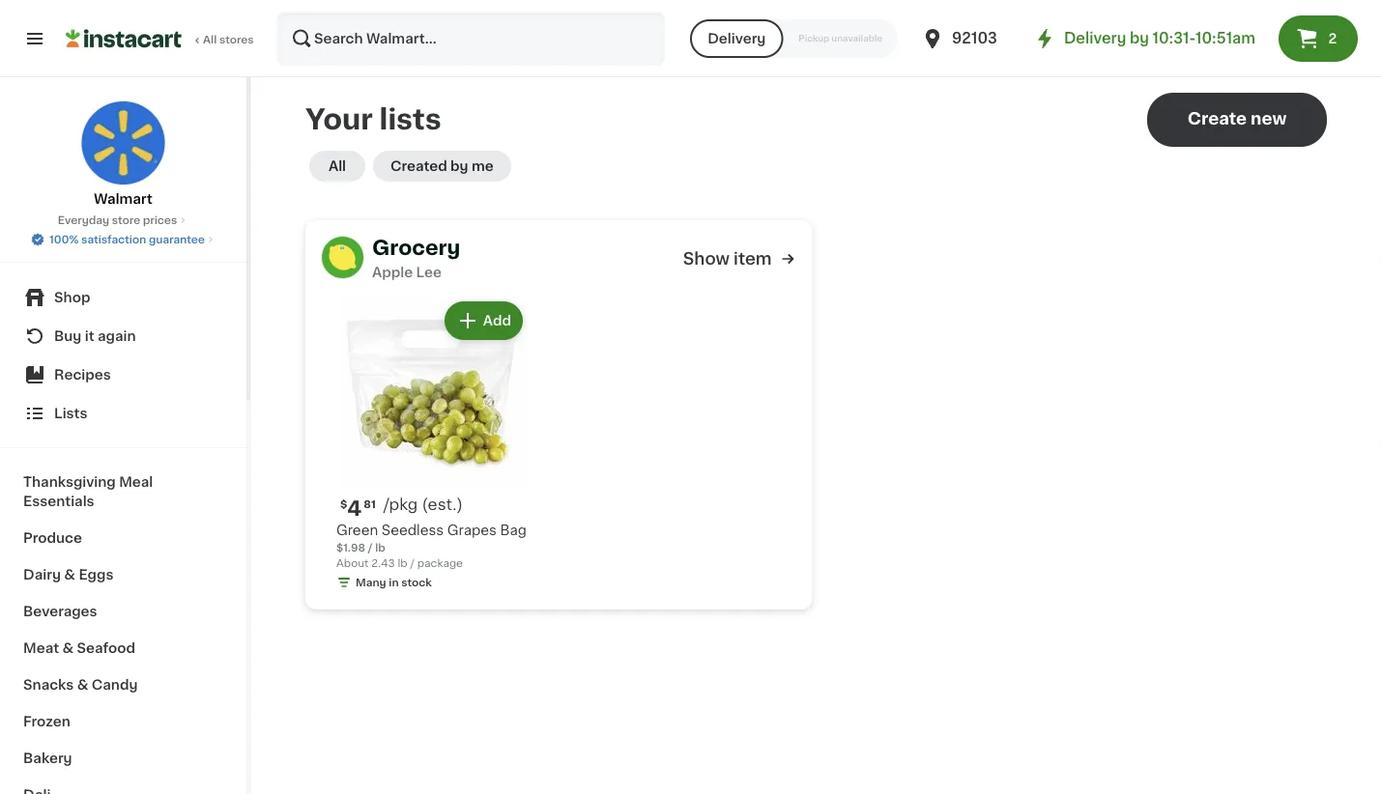 Task type: vqa. For each thing, say whether or not it's contained in the screenshot.
SHOP link
yes



Task type: describe. For each thing, give the bounding box(es) containing it.
it
[[85, 330, 94, 343]]

1 vertical spatial /
[[410, 558, 415, 569]]

& for meat
[[62, 642, 74, 655]]

package
[[417, 558, 463, 569]]

item
[[734, 251, 772, 267]]

2 button
[[1279, 15, 1358, 62]]

lists
[[379, 106, 441, 133]]

buy
[[54, 330, 82, 343]]

$1.98
[[336, 543, 365, 553]]

by for created
[[450, 159, 468, 173]]

1 horizontal spatial lb
[[398, 558, 408, 569]]

lee
[[416, 266, 442, 279]]

created by me
[[390, 159, 494, 173]]

service type group
[[690, 19, 898, 58]]

about
[[336, 558, 369, 569]]

bag
[[500, 524, 527, 537]]

& for dairy
[[64, 568, 75, 582]]

thanksgiving
[[23, 476, 116, 489]]

all stores link
[[66, 12, 255, 66]]

buy it again
[[54, 330, 136, 343]]

dairy & eggs
[[23, 568, 114, 582]]

walmart logo image
[[81, 101, 166, 186]]

green
[[336, 524, 378, 537]]

grapes
[[447, 524, 497, 537]]

delivery for delivery
[[708, 32, 766, 45]]

10:31-
[[1153, 31, 1196, 45]]

0 vertical spatial lb
[[375, 543, 385, 553]]

your lists
[[305, 106, 441, 133]]

delivery by 10:31-10:51am
[[1064, 31, 1256, 45]]

thanksgiving meal essentials link
[[12, 464, 235, 520]]

satisfaction
[[81, 234, 146, 245]]

walmart
[[94, 192, 153, 206]]

dairy & eggs link
[[12, 557, 235, 593]]

recipes link
[[12, 356, 235, 394]]

me
[[472, 159, 494, 173]]

show
[[683, 251, 730, 267]]

100%
[[49, 234, 79, 245]]

create new
[[1188, 111, 1287, 127]]

frozen link
[[12, 704, 235, 740]]

buy it again link
[[12, 317, 235, 356]]

in
[[389, 578, 399, 588]]

green seedless grapes bag $1.98 / lb about 2.43 lb / package
[[336, 524, 527, 569]]

4
[[347, 498, 362, 519]]

produce
[[23, 532, 82, 545]]

your
[[305, 106, 373, 133]]

Search field
[[278, 14, 663, 64]]

dairy
[[23, 568, 61, 582]]

create
[[1188, 111, 1247, 127]]

meat & seafood link
[[12, 630, 235, 667]]

seedless
[[382, 524, 444, 537]]

bakery
[[23, 752, 72, 766]]

many in stock
[[356, 578, 432, 588]]

(est.)
[[422, 497, 463, 512]]

product group
[[336, 298, 527, 594]]

all for all
[[329, 159, 346, 173]]

prices
[[143, 215, 177, 226]]

again
[[98, 330, 136, 343]]

delivery button
[[690, 19, 783, 58]]

snacks
[[23, 679, 74, 692]]

store
[[112, 215, 140, 226]]

$
[[340, 499, 347, 510]]

stock
[[401, 578, 432, 588]]

meat & seafood
[[23, 642, 135, 655]]



Task type: locate. For each thing, give the bounding box(es) containing it.
all stores
[[203, 34, 254, 45]]

candy
[[92, 679, 138, 692]]

/pkg
[[383, 497, 418, 512]]

lists
[[54, 407, 87, 420]]

/ right $1.98
[[368, 543, 373, 553]]

delivery for delivery by 10:31-10:51am
[[1064, 31, 1126, 45]]

0 vertical spatial all
[[203, 34, 217, 45]]

& right meat
[[62, 642, 74, 655]]

frozen
[[23, 715, 70, 729]]

100% satisfaction guarantee button
[[30, 228, 216, 247]]

&
[[64, 568, 75, 582], [62, 642, 74, 655], [77, 679, 88, 692]]

2.43
[[371, 558, 395, 569]]

1 vertical spatial lb
[[398, 558, 408, 569]]

0 horizontal spatial /
[[368, 543, 373, 553]]

delivery by 10:31-10:51am link
[[1033, 27, 1256, 50]]

many
[[356, 578, 386, 588]]

meat
[[23, 642, 59, 655]]

/ up the stock
[[410, 558, 415, 569]]

grocery
[[372, 237, 461, 258]]

all down your
[[329, 159, 346, 173]]

1 horizontal spatial by
[[1130, 31, 1149, 45]]

1 horizontal spatial delivery
[[1064, 31, 1126, 45]]

everyday store prices
[[58, 215, 177, 226]]

seafood
[[77, 642, 135, 655]]

$ 4 81
[[340, 498, 376, 519]]

& left candy
[[77, 679, 88, 692]]

shop
[[54, 291, 90, 304]]

by inside button
[[450, 159, 468, 173]]

1 horizontal spatial /
[[410, 558, 415, 569]]

$4.81 per package (estimated) element
[[336, 496, 527, 521]]

create new button
[[1147, 93, 1327, 147]]

shop link
[[12, 278, 235, 317]]

by left me
[[450, 159, 468, 173]]

meal
[[119, 476, 153, 489]]

by
[[1130, 31, 1149, 45], [450, 159, 468, 173]]

created
[[390, 159, 447, 173]]

new
[[1251, 111, 1287, 127]]

all for all stores
[[203, 34, 217, 45]]

stores
[[219, 34, 254, 45]]

lb up 2.43
[[375, 543, 385, 553]]

2
[[1328, 32, 1337, 45]]

all left stores
[[203, 34, 217, 45]]

snacks & candy
[[23, 679, 138, 692]]

recipes
[[54, 368, 111, 382]]

show item
[[683, 251, 772, 267]]

produce link
[[12, 520, 235, 557]]

0 vertical spatial &
[[64, 568, 75, 582]]

0 vertical spatial /
[[368, 543, 373, 553]]

guarantee
[[149, 234, 205, 245]]

add
[[483, 314, 511, 328]]

/pkg (est.)
[[383, 497, 463, 512]]

/
[[368, 543, 373, 553], [410, 558, 415, 569]]

delivery
[[1064, 31, 1126, 45], [708, 32, 766, 45]]

0 vertical spatial by
[[1130, 31, 1149, 45]]

1 vertical spatial &
[[62, 642, 74, 655]]

eggs
[[79, 568, 114, 582]]

everyday store prices link
[[58, 213, 189, 228]]

delivery inside button
[[708, 32, 766, 45]]

bakery link
[[12, 740, 235, 777]]

add button
[[446, 303, 521, 338]]

essentials
[[23, 495, 94, 508]]

all inside button
[[329, 159, 346, 173]]

0 horizontal spatial all
[[203, 34, 217, 45]]

apple
[[372, 266, 413, 279]]

instacart logo image
[[66, 27, 182, 50]]

snacks & candy link
[[12, 667, 235, 704]]

lb
[[375, 543, 385, 553], [398, 558, 408, 569]]

81
[[364, 499, 376, 510]]

92103
[[952, 31, 997, 45]]

& left eggs
[[64, 568, 75, 582]]

0 horizontal spatial by
[[450, 159, 468, 173]]

thanksgiving meal essentials
[[23, 476, 153, 508]]

beverages link
[[12, 593, 235, 630]]

all
[[203, 34, 217, 45], [329, 159, 346, 173]]

2 vertical spatial &
[[77, 679, 88, 692]]

all button
[[309, 151, 365, 182]]

walmart link
[[81, 101, 166, 209]]

None search field
[[276, 12, 665, 66]]

100% satisfaction guarantee
[[49, 234, 205, 245]]

lb right 2.43
[[398, 558, 408, 569]]

& for snacks
[[77, 679, 88, 692]]

92103 button
[[921, 12, 1037, 66]]

created by me button
[[373, 151, 511, 182]]

0 horizontal spatial lb
[[375, 543, 385, 553]]

1 horizontal spatial all
[[329, 159, 346, 173]]

0 horizontal spatial delivery
[[708, 32, 766, 45]]

1 vertical spatial all
[[329, 159, 346, 173]]

10:51am
[[1196, 31, 1256, 45]]

everyday
[[58, 215, 109, 226]]

by for delivery
[[1130, 31, 1149, 45]]

beverages
[[23, 605, 97, 619]]

1 vertical spatial by
[[450, 159, 468, 173]]

by left 10:31-
[[1130, 31, 1149, 45]]

grocery apple lee
[[372, 237, 461, 279]]

lists link
[[12, 394, 235, 433]]



